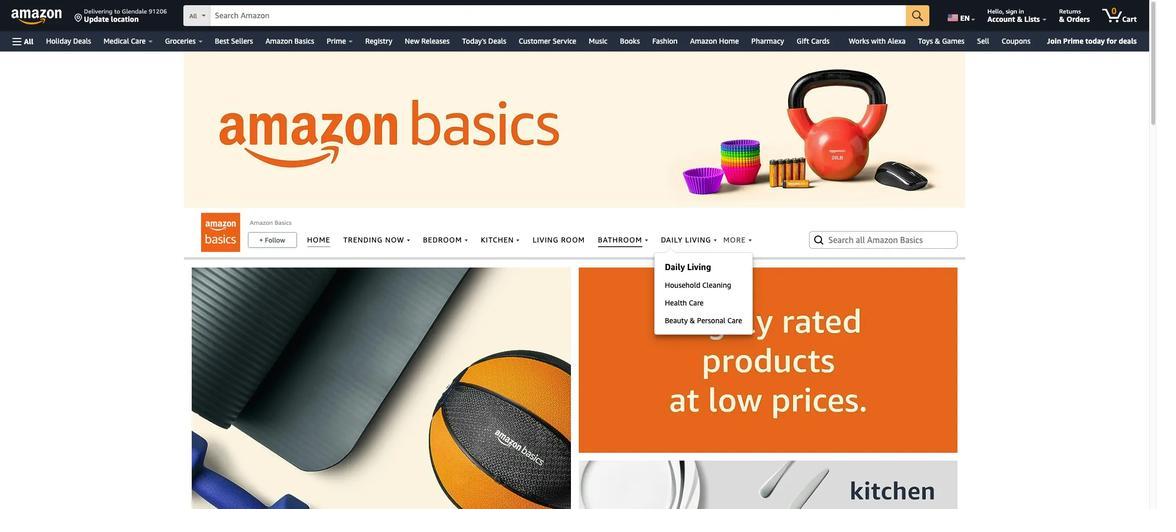 Task type: locate. For each thing, give the bounding box(es) containing it.
registry link
[[359, 34, 399, 48]]

2 horizontal spatial &
[[1059, 15, 1065, 23]]

deals for today's deals
[[488, 36, 506, 45]]

& right toys
[[935, 36, 941, 45]]

books link
[[614, 34, 646, 48]]

0 horizontal spatial all
[[24, 37, 34, 46]]

& left lists
[[1017, 15, 1023, 23]]

1 horizontal spatial deals
[[488, 36, 506, 45]]

amazon
[[266, 36, 293, 45], [690, 36, 717, 45], [250, 219, 273, 227]]

customer service
[[519, 36, 576, 45]]

home
[[719, 36, 739, 45]]

all inside search field
[[189, 12, 197, 20]]

amazon right sellers at the left top of the page
[[266, 36, 293, 45]]

& inside returns & orders
[[1059, 15, 1065, 23]]

0 vertical spatial amazon basics
[[266, 36, 314, 45]]

basics
[[294, 36, 314, 45], [275, 219, 292, 227]]

all up groceries link
[[189, 12, 197, 20]]

new
[[405, 36, 420, 45]]

amazon basics link
[[259, 34, 321, 48], [250, 219, 292, 227]]

account
[[988, 15, 1015, 23]]

1 horizontal spatial prime
[[1064, 36, 1084, 45]]

amazon basics link up + follow button
[[250, 219, 292, 227]]

deals right holiday
[[73, 36, 91, 45]]

all down amazon image
[[24, 37, 34, 46]]

fashion link
[[646, 34, 684, 48]]

amazon left home
[[690, 36, 717, 45]]

amazon basics right sellers at the left top of the page
[[266, 36, 314, 45]]

1 vertical spatial all
[[24, 37, 34, 46]]

2 prime from the left
[[1064, 36, 1084, 45]]

gift cards
[[797, 36, 830, 45]]

basics left prime link
[[294, 36, 314, 45]]

customer
[[519, 36, 551, 45]]

0 vertical spatial all
[[189, 12, 197, 20]]

basics up follow
[[275, 219, 292, 227]]

holiday deals
[[46, 36, 91, 45]]

0 vertical spatial amazon basics link
[[259, 34, 321, 48]]

91206
[[149, 7, 167, 15]]

all inside button
[[24, 37, 34, 46]]

prime
[[327, 36, 346, 45], [1064, 36, 1084, 45]]

Search all Amazon Basics search field
[[829, 231, 941, 249]]

1 horizontal spatial &
[[1017, 15, 1023, 23]]

coupons link
[[996, 34, 1037, 48]]

groceries
[[165, 36, 196, 45]]

returns & orders
[[1059, 7, 1090, 23]]

today's
[[462, 36, 487, 45]]

amazon home
[[690, 36, 739, 45]]

& left orders
[[1059, 15, 1065, 23]]

deals
[[73, 36, 91, 45], [488, 36, 506, 45]]

account & lists
[[988, 15, 1040, 23]]

to
[[114, 7, 120, 15]]

&
[[1017, 15, 1023, 23], [1059, 15, 1065, 23], [935, 36, 941, 45]]

toys & games link
[[912, 34, 971, 48]]

medical care link
[[97, 34, 159, 48]]

join prime today for deals
[[1047, 36, 1137, 45]]

amazon basics
[[266, 36, 314, 45], [250, 219, 292, 227]]

prime left registry
[[327, 36, 346, 45]]

1 horizontal spatial basics
[[294, 36, 314, 45]]

today's deals link
[[456, 34, 513, 48]]

medical care
[[104, 36, 146, 45]]

0 vertical spatial basics
[[294, 36, 314, 45]]

service
[[553, 36, 576, 45]]

returns
[[1059, 7, 1081, 15]]

amazon basics up + follow button
[[250, 219, 292, 227]]

1 horizontal spatial all
[[189, 12, 197, 20]]

0 horizontal spatial &
[[935, 36, 941, 45]]

lists
[[1025, 15, 1040, 23]]

games
[[942, 36, 965, 45]]

deals right today's
[[488, 36, 506, 45]]

1 deals from the left
[[73, 36, 91, 45]]

amazon basics inside navigation navigation
[[266, 36, 314, 45]]

search image
[[813, 234, 825, 246]]

best
[[215, 36, 229, 45]]

0 horizontal spatial deals
[[73, 36, 91, 45]]

None submit
[[906, 5, 930, 26]]

pharmacy link
[[745, 34, 791, 48]]

update
[[84, 15, 109, 23]]

en
[[961, 14, 970, 22]]

for
[[1107, 36, 1117, 45]]

works
[[849, 36, 870, 45]]

prime link
[[321, 34, 359, 48]]

& for returns
[[1059, 15, 1065, 23]]

in
[[1019, 7, 1025, 15]]

registry
[[365, 36, 392, 45]]

today
[[1086, 36, 1105, 45]]

join
[[1047, 36, 1062, 45]]

sell link
[[971, 34, 996, 48]]

all
[[189, 12, 197, 20], [24, 37, 34, 46]]

2 deals from the left
[[488, 36, 506, 45]]

0 horizontal spatial prime
[[327, 36, 346, 45]]

+
[[259, 236, 263, 244]]

cards
[[811, 36, 830, 45]]

0
[[1112, 6, 1117, 16]]

& for account
[[1017, 15, 1023, 23]]

all button
[[8, 31, 38, 52]]

amazon basics link right sellers at the left top of the page
[[259, 34, 321, 48]]

0 horizontal spatial basics
[[275, 219, 292, 227]]

holiday
[[46, 36, 71, 45]]

releases
[[422, 36, 450, 45]]

prime right join
[[1064, 36, 1084, 45]]

1 vertical spatial amazon basics
[[250, 219, 292, 227]]

& for toys
[[935, 36, 941, 45]]



Task type: describe. For each thing, give the bounding box(es) containing it.
orders
[[1067, 15, 1090, 23]]

today's deals
[[462, 36, 506, 45]]

Search Amazon text field
[[211, 6, 906, 26]]

care
[[131, 36, 146, 45]]

join prime today for deals link
[[1043, 34, 1141, 48]]

best sellers link
[[209, 34, 259, 48]]

deals for holiday deals
[[73, 36, 91, 45]]

alexa
[[888, 36, 906, 45]]

gift
[[797, 36, 809, 45]]

delivering
[[84, 7, 113, 15]]

amazon basics logo image
[[201, 213, 240, 252]]

with
[[871, 36, 886, 45]]

music
[[589, 36, 608, 45]]

follow
[[265, 236, 285, 244]]

music link
[[583, 34, 614, 48]]

cart
[[1123, 15, 1137, 23]]

amazon up the '+'
[[250, 219, 273, 227]]

delivering to glendale 91206 update location
[[84, 7, 167, 23]]

hello, sign in
[[988, 7, 1025, 15]]

sell
[[977, 36, 990, 45]]

1 prime from the left
[[327, 36, 346, 45]]

fashion
[[653, 36, 678, 45]]

groceries link
[[159, 34, 209, 48]]

gift cards link
[[791, 34, 843, 48]]

holiday deals link
[[40, 34, 97, 48]]

sellers
[[231, 36, 253, 45]]

medical
[[104, 36, 129, 45]]

basics inside navigation navigation
[[294, 36, 314, 45]]

toys
[[918, 36, 933, 45]]

glendale
[[122, 7, 147, 15]]

new releases link
[[399, 34, 456, 48]]

sign
[[1006, 7, 1018, 15]]

none submit inside all search field
[[906, 5, 930, 26]]

customer service link
[[513, 34, 583, 48]]

works with alexa
[[849, 36, 906, 45]]

1 vertical spatial amazon basics link
[[250, 219, 292, 227]]

pharmacy
[[752, 36, 784, 45]]

amazon image
[[11, 9, 62, 25]]

navigation navigation
[[0, 0, 1150, 52]]

toys & games
[[918, 36, 965, 45]]

coupons
[[1002, 36, 1031, 45]]

All search field
[[184, 5, 930, 27]]

books
[[620, 36, 640, 45]]

+ follow
[[259, 236, 285, 244]]

en link
[[942, 3, 980, 29]]

new releases
[[405, 36, 450, 45]]

amazon home link
[[684, 34, 745, 48]]

location
[[111, 15, 139, 23]]

deals
[[1119, 36, 1137, 45]]

1 vertical spatial basics
[[275, 219, 292, 227]]

+ follow button
[[248, 233, 296, 248]]

works with alexa link
[[843, 34, 912, 48]]

best sellers
[[215, 36, 253, 45]]

hello,
[[988, 7, 1004, 15]]



Task type: vqa. For each thing, say whether or not it's contained in the screenshot.
Rechargeable & Handsfree voice
no



